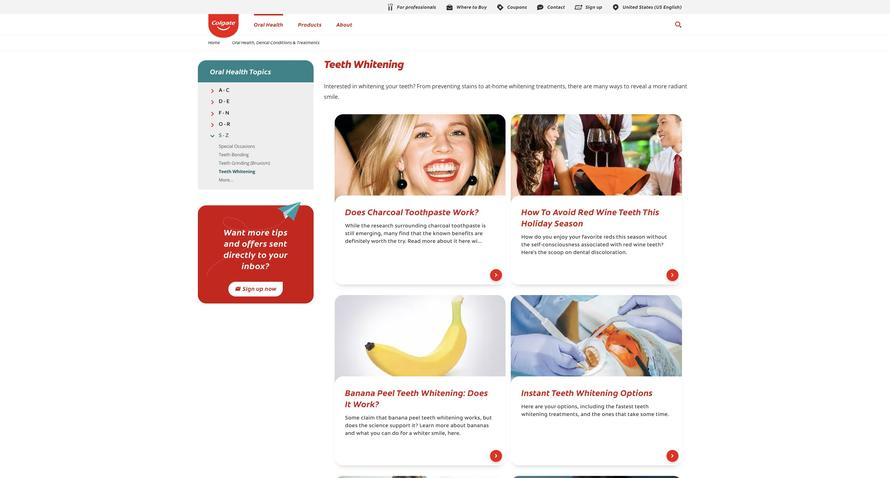 Task type: locate. For each thing, give the bounding box(es) containing it.
to left at-
[[479, 82, 484, 90]]

teeth left this
[[619, 206, 641, 218]]

the down charcoal
[[423, 232, 432, 237]]

1 vertical spatial oral
[[232, 40, 240, 45]]

1 vertical spatial treatments,
[[549, 413, 580, 418]]

0 horizontal spatial you
[[371, 432, 380, 437]]

offers
[[242, 238, 267, 249]]

discoloration.
[[592, 251, 627, 256]]

the up emerging,
[[361, 224, 370, 229]]

treatments, down options,
[[549, 413, 580, 418]]

are inside interested in whitening your teeth? from preventing stains to at-home whitening treatments, there are many ways to reveal a more radiant smile.
[[584, 82, 592, 90]]

does inside banana peel teeth whitening: does it work?
[[468, 387, 488, 399]]

treatments
[[297, 40, 320, 45]]

products
[[298, 21, 322, 28]]

whiter
[[414, 432, 430, 437]]

1 horizontal spatial a
[[648, 82, 652, 90]]

- left "e" on the left of page
[[224, 99, 225, 105]]

- for f
[[223, 111, 224, 116]]

now
[[265, 285, 277, 293]]

0 vertical spatial health
[[266, 21, 283, 28]]

more right read
[[422, 239, 436, 245]]

sign up now
[[243, 285, 277, 293]]

does up the works,
[[468, 387, 488, 399]]

to right ways
[[624, 82, 630, 90]]

-
[[223, 88, 225, 93], [224, 99, 225, 105], [223, 111, 224, 116], [224, 122, 226, 127], [223, 133, 224, 139]]

2 how from the top
[[522, 235, 533, 240]]

teeth up more...
[[219, 169, 231, 175]]

- for s
[[223, 133, 224, 139]]

it
[[345, 398, 351, 410]]

1 horizontal spatial and
[[345, 432, 355, 437]]

more inside interested in whitening your teeth? from preventing stains to at-home whitening treatments, there are many ways to reveal a more radiant smile.
[[653, 82, 667, 90]]

treatments, left there
[[536, 82, 567, 90]]

2 horizontal spatial oral
[[254, 21, 265, 28]]

sign
[[243, 285, 255, 293]]

2 vertical spatial are
[[535, 405, 543, 410]]

2 horizontal spatial are
[[584, 82, 592, 90]]

1 vertical spatial you
[[371, 432, 380, 437]]

2 vertical spatial and
[[345, 432, 355, 437]]

whitening up the here.
[[437, 416, 463, 422]]

0 vertical spatial a
[[648, 82, 652, 90]]

0 horizontal spatial and
[[224, 238, 240, 249]]

- right a
[[223, 88, 225, 93]]

0 vertical spatial teeth
[[635, 405, 649, 410]]

2 horizontal spatial that
[[616, 413, 627, 418]]

for professionals icon image
[[386, 3, 394, 12]]

a - c button
[[198, 88, 314, 94]]

whitening right in at the top of page
[[359, 82, 385, 90]]

how inside how do you enjoy your favorite reds this season without the self-consciousness associated with red wine teeth? here's the scoop on dental discoloration.
[[522, 235, 533, 240]]

s
[[219, 133, 222, 139]]

is
[[482, 224, 486, 229]]

contact icon image
[[536, 3, 545, 11]]

benefits
[[452, 232, 474, 237]]

that inside some claim that banana peel teeth whitening works, but does the science support it? learn more about bananas and what you can do for a whiter smile, here.
[[376, 416, 387, 422]]

here.
[[448, 432, 461, 437]]

want
[[224, 226, 246, 238]]

a right for
[[409, 432, 412, 437]]

1 horizontal spatial do
[[535, 235, 542, 240]]

d
[[219, 99, 223, 105]]

are right there
[[584, 82, 592, 90]]

options
[[621, 387, 653, 399]]

0 horizontal spatial a
[[409, 432, 412, 437]]

there
[[568, 82, 582, 90]]

oral left health,
[[232, 40, 240, 45]]

about inside while the research surrounding charcoal toothpaste is still emerging, many find that the known benefits are definitely worth the try. read more about it here wi...
[[437, 239, 453, 245]]

0 horizontal spatial that
[[376, 416, 387, 422]]

1 horizontal spatial whitening
[[353, 58, 404, 71]]

treatments, inside 'here are your options, including the fastest teeth whitening treatments, and the ones that take some time.'
[[549, 413, 580, 418]]

whitening down teeth grinding (bruxism) link
[[233, 169, 255, 175]]

0 horizontal spatial teeth?
[[399, 82, 416, 90]]

teeth? down without
[[647, 243, 664, 248]]

2 vertical spatial whitening
[[576, 387, 619, 399]]

your inside how do you enjoy your favorite reds this season without the self-consciousness associated with red wine teeth? here's the scoop on dental discoloration.
[[569, 235, 581, 240]]

0 vertical spatial are
[[584, 82, 592, 90]]

more
[[653, 82, 667, 90], [248, 226, 270, 238], [422, 239, 436, 245], [436, 424, 449, 429]]

1 vertical spatial teeth?
[[647, 243, 664, 248]]

health up c
[[226, 67, 248, 76]]

1 horizontal spatial that
[[411, 232, 422, 237]]

your left from
[[386, 82, 398, 90]]

2 horizontal spatial and
[[581, 413, 591, 418]]

0 vertical spatial do
[[535, 235, 542, 240]]

topics
[[249, 67, 271, 76]]

0 vertical spatial teeth?
[[399, 82, 416, 90]]

1 horizontal spatial teeth
[[635, 405, 649, 410]]

does
[[345, 206, 366, 218], [468, 387, 488, 399]]

oral for oral health
[[254, 21, 265, 28]]

while
[[345, 224, 360, 229]]

that up science
[[376, 416, 387, 422]]

without
[[647, 235, 667, 240]]

2 vertical spatial oral
[[210, 67, 224, 76]]

whitening
[[359, 82, 385, 90], [509, 82, 535, 90], [522, 413, 548, 418], [437, 416, 463, 422]]

0 horizontal spatial do
[[392, 432, 399, 437]]

oral up dental
[[254, 21, 265, 28]]

whitening up in at the top of page
[[353, 58, 404, 71]]

your right the enjoy at the right of page
[[569, 235, 581, 240]]

health,
[[241, 40, 255, 45]]

smile.
[[324, 93, 340, 101]]

teeth up some
[[635, 405, 649, 410]]

1 vertical spatial are
[[475, 232, 483, 237]]

season
[[555, 217, 584, 229]]

teeth up interested
[[324, 58, 351, 71]]

0 vertical spatial oral
[[254, 21, 265, 28]]

teeth? inside interested in whitening your teeth? from preventing stains to at-home whitening treatments, there are many ways to reveal a more radiant smile.
[[399, 82, 416, 90]]

and left offers
[[224, 238, 240, 249]]

teeth whitening link
[[219, 169, 255, 175]]

1 horizontal spatial are
[[535, 405, 543, 410]]

you down science
[[371, 432, 380, 437]]

whitening down here
[[522, 413, 548, 418]]

about down known
[[437, 239, 453, 245]]

oral up a
[[210, 67, 224, 76]]

oral for oral health topics
[[210, 67, 224, 76]]

1 horizontal spatial many
[[594, 82, 608, 90]]

how up self-
[[522, 235, 533, 240]]

0 vertical spatial and
[[224, 238, 240, 249]]

but
[[483, 416, 492, 422]]

1 vertical spatial many
[[384, 232, 398, 237]]

1 how from the top
[[522, 206, 540, 218]]

to left sent
[[258, 249, 267, 261]]

more up smile,
[[436, 424, 449, 429]]

products button
[[298, 21, 322, 28]]

and down does
[[345, 432, 355, 437]]

teeth?
[[399, 82, 416, 90], [647, 243, 664, 248]]

where to buy icon image
[[445, 3, 454, 11]]

0 vertical spatial how
[[522, 206, 540, 218]]

banana peel teeth whitening: does it work?
[[345, 387, 488, 410]]

1 vertical spatial and
[[581, 413, 591, 418]]

you left the enjoy at the right of page
[[543, 235, 552, 240]]

teeth inside how to avoid red wine teeth this holiday season
[[619, 206, 641, 218]]

0 vertical spatial you
[[543, 235, 552, 240]]

many inside while the research surrounding charcoal toothpaste is still emerging, many find that the known benefits are definitely worth the try. read more about it here wi...
[[384, 232, 398, 237]]

0 horizontal spatial work?
[[353, 398, 379, 410]]

health inside oral health topics dropdown button
[[226, 67, 248, 76]]

teeth
[[635, 405, 649, 410], [422, 416, 436, 422]]

your down tips
[[269, 249, 288, 261]]

teeth? left from
[[399, 82, 416, 90]]

known
[[433, 232, 451, 237]]

teeth? inside how do you enjoy your favorite reds this season without the self-consciousness associated with red wine teeth? here's the scoop on dental discoloration.
[[647, 243, 664, 248]]

None search field
[[675, 18, 682, 32]]

teeth bonding link
[[219, 152, 249, 158]]

home
[[492, 82, 508, 90]]

at-
[[486, 82, 492, 90]]

that inside 'here are your options, including the fastest teeth whitening treatments, and the ones that take some time.'
[[616, 413, 627, 418]]

more left tips
[[248, 226, 270, 238]]

1 vertical spatial how
[[522, 235, 533, 240]]

dental
[[256, 40, 270, 45]]

to
[[541, 206, 551, 218]]

0 horizontal spatial are
[[475, 232, 483, 237]]

about up the here.
[[451, 424, 466, 429]]

health for oral health
[[266, 21, 283, 28]]

- for d
[[224, 99, 225, 105]]

0 vertical spatial many
[[594, 82, 608, 90]]

1 vertical spatial work?
[[353, 398, 379, 410]]

does up while
[[345, 206, 366, 218]]

your left options,
[[545, 405, 556, 410]]

1 horizontal spatial teeth?
[[647, 243, 664, 248]]

n
[[225, 111, 229, 116]]

smile,
[[431, 432, 447, 437]]

reds
[[604, 235, 615, 240]]

1 vertical spatial about
[[451, 424, 466, 429]]

oral inside dropdown button
[[210, 67, 224, 76]]

o - r button
[[198, 122, 314, 128]]

0 horizontal spatial to
[[258, 249, 267, 261]]

whitening inside some claim that banana peel teeth whitening works, but does the science support it? learn more about bananas and what you can do for a whiter smile, here.
[[437, 416, 463, 422]]

whitening:
[[421, 387, 466, 399]]

peel
[[377, 387, 395, 399]]

1 vertical spatial health
[[226, 67, 248, 76]]

are up wi...
[[475, 232, 483, 237]]

this
[[616, 235, 626, 240]]

1 horizontal spatial oral
[[232, 40, 240, 45]]

1 vertical spatial whitening
[[233, 169, 255, 175]]

with
[[611, 243, 622, 248]]

1 vertical spatial does
[[468, 387, 488, 399]]

that down fastest
[[616, 413, 627, 418]]

teeth inside banana peel teeth whitening: does it work?
[[397, 387, 419, 399]]

want more tips and offers sent directly to your inbox?
[[224, 226, 288, 272]]

1 vertical spatial do
[[392, 432, 399, 437]]

here are your options, including the fastest teeth whitening treatments, and the ones that take some time.
[[522, 405, 669, 418]]

whitening up including
[[576, 387, 619, 399]]

the inside some claim that banana peel teeth whitening works, but does the science support it? learn more about bananas and what you can do for a whiter smile, here.
[[359, 424, 368, 429]]

oral for oral health, dental conditions & treatments
[[232, 40, 240, 45]]

science
[[369, 424, 389, 429]]

red
[[624, 243, 632, 248]]

- left r
[[224, 122, 226, 127]]

teeth up learn
[[422, 416, 436, 422]]

you inside some claim that banana peel teeth whitening works, but does the science support it? learn more about bananas and what you can do for a whiter smile, here.
[[371, 432, 380, 437]]

1 vertical spatial teeth
[[422, 416, 436, 422]]

0 horizontal spatial health
[[226, 67, 248, 76]]

your
[[386, 82, 398, 90], [569, 235, 581, 240], [269, 249, 288, 261], [545, 405, 556, 410]]

your inside want more tips and offers sent directly to your inbox?
[[269, 249, 288, 261]]

1 horizontal spatial health
[[266, 21, 283, 28]]

do up self-
[[535, 235, 542, 240]]

find
[[399, 232, 410, 237]]

work? up the toothpaste
[[453, 206, 479, 218]]

teeth up options,
[[552, 387, 574, 399]]

many left ways
[[594, 82, 608, 90]]

consciousness
[[543, 243, 580, 248]]

1 horizontal spatial does
[[468, 387, 488, 399]]

take
[[628, 413, 639, 418]]

1 vertical spatial a
[[409, 432, 412, 437]]

you inside how do you enjoy your favorite reds this season without the self-consciousness associated with red wine teeth? here's the scoop on dental discoloration.
[[543, 235, 552, 240]]

about
[[437, 239, 453, 245], [451, 424, 466, 429]]

0 horizontal spatial whitening
[[233, 169, 255, 175]]

0 horizontal spatial does
[[345, 206, 366, 218]]

more inside while the research surrounding charcoal toothpaste is still emerging, many find that the known benefits are definitely worth the try. read more about it here wi...
[[422, 239, 436, 245]]

what
[[356, 432, 369, 437]]

your inside interested in whitening your teeth? from preventing stains to at-home whitening treatments, there are many ways to reveal a more radiant smile.
[[386, 82, 398, 90]]

teeth right peel on the left bottom of page
[[397, 387, 419, 399]]

the down including
[[592, 413, 601, 418]]

a inside some claim that banana peel teeth whitening works, but does the science support it? learn more about bananas and what you can do for a whiter smile, here.
[[409, 432, 412, 437]]

treatments, inside interested in whitening your teeth? from preventing stains to at-home whitening treatments, there are many ways to reveal a more radiant smile.
[[536, 82, 567, 90]]

s - z
[[219, 133, 229, 139]]

how inside how to avoid red wine teeth this holiday season
[[522, 206, 540, 218]]

o - r
[[219, 122, 230, 127]]

0 vertical spatial treatments,
[[536, 82, 567, 90]]

- right s
[[223, 133, 224, 139]]

work? up claim
[[353, 398, 379, 410]]

0 horizontal spatial teeth
[[422, 416, 436, 422]]

more left radiant
[[653, 82, 667, 90]]

teeth
[[324, 58, 351, 71], [219, 152, 230, 158], [219, 160, 230, 166], [219, 169, 231, 175], [619, 206, 641, 218], [397, 387, 419, 399], [552, 387, 574, 399]]

- for o
[[224, 122, 226, 127]]

many
[[594, 82, 608, 90], [384, 232, 398, 237]]

oral
[[254, 21, 265, 28], [232, 40, 240, 45], [210, 67, 224, 76]]

1 horizontal spatial you
[[543, 235, 552, 240]]

how left to
[[522, 206, 540, 218]]

whitening
[[353, 58, 404, 71], [233, 169, 255, 175], [576, 387, 619, 399]]

dental
[[573, 251, 590, 256]]

do left for
[[392, 432, 399, 437]]

avoid
[[553, 206, 576, 218]]

you
[[543, 235, 552, 240], [371, 432, 380, 437]]

- right f
[[223, 111, 224, 116]]

wi...
[[472, 239, 482, 245]]

a right reveal
[[648, 82, 652, 90]]

0 vertical spatial about
[[437, 239, 453, 245]]

and down including
[[581, 413, 591, 418]]

that inside while the research surrounding charcoal toothpaste is still emerging, many find that the known benefits are definitely worth the try. read more about it here wi...
[[411, 232, 422, 237]]

health up oral health, dental conditions & treatments link
[[266, 21, 283, 28]]

1 horizontal spatial work?
[[453, 206, 479, 218]]

f - n button
[[198, 110, 314, 116]]

special occasions teeth bonding teeth grinding (bruxism) teeth whitening more...
[[219, 143, 270, 183]]

0 vertical spatial whitening
[[353, 58, 404, 71]]

are right here
[[535, 405, 543, 410]]

0 horizontal spatial many
[[384, 232, 398, 237]]

many down research
[[384, 232, 398, 237]]

that up read
[[411, 232, 422, 237]]

0 horizontal spatial oral
[[210, 67, 224, 76]]

the up what
[[359, 424, 368, 429]]



Task type: vqa. For each thing, say whether or not it's contained in the screenshot.
ALL related to All Products
no



Task type: describe. For each thing, give the bounding box(es) containing it.
home
[[208, 40, 220, 45]]

associated
[[581, 243, 609, 248]]

do inside some claim that banana peel teeth whitening works, but does the science support it? learn more about bananas and what you can do for a whiter smile, here.
[[392, 432, 399, 437]]

it?
[[412, 424, 418, 429]]

bonding
[[232, 152, 249, 158]]

colgate® logo image
[[208, 14, 238, 38]]

c
[[226, 88, 229, 93]]

how to avoid red wine teeth this holiday season
[[522, 206, 660, 229]]

0 vertical spatial work?
[[453, 206, 479, 218]]

research
[[371, 224, 394, 229]]

the down self-
[[538, 251, 547, 256]]

more inside want more tips and offers sent directly to your inbox?
[[248, 226, 270, 238]]

location icon image
[[612, 3, 620, 11]]

teeth down teeth bonding link
[[219, 160, 230, 166]]

peel
[[409, 416, 420, 422]]

interested
[[324, 82, 351, 90]]

worth
[[371, 239, 387, 245]]

surrounding
[[395, 224, 427, 229]]

about button
[[336, 21, 353, 28]]

scoop
[[548, 251, 564, 256]]

whitening right "home"
[[509, 82, 535, 90]]

are inside while the research surrounding charcoal toothpaste is still emerging, many find that the known benefits are definitely worth the try. read more about it here wi...
[[475, 232, 483, 237]]

&
[[293, 40, 296, 45]]

reveal
[[631, 82, 647, 90]]

coupons icon image
[[496, 3, 505, 11]]

many inside interested in whitening your teeth? from preventing stains to at-home whitening treatments, there are many ways to reveal a more radiant smile.
[[594, 82, 608, 90]]

o
[[219, 122, 223, 127]]

about inside some claim that banana peel teeth whitening works, but does the science support it? learn more about bananas and what you can do for a whiter smile, here.
[[451, 424, 466, 429]]

while the research surrounding charcoal toothpaste is still emerging, many find that the known benefits are definitely worth the try. read more about it here wi...
[[345, 224, 486, 245]]

paper airplane image
[[206, 199, 305, 282]]

a
[[219, 88, 222, 93]]

more...
[[219, 177, 233, 183]]

it
[[454, 239, 458, 245]]

instant teeth whitening options
[[522, 387, 653, 399]]

2 horizontal spatial whitening
[[576, 387, 619, 399]]

time.
[[656, 413, 669, 418]]

2 horizontal spatial to
[[624, 82, 630, 90]]

a inside interested in whitening your teeth? from preventing stains to at-home whitening treatments, there are many ways to reveal a more radiant smile.
[[648, 82, 652, 90]]

and inside 'here are your options, including the fastest teeth whitening treatments, and the ones that take some time.'
[[581, 413, 591, 418]]

red
[[578, 206, 594, 218]]

1 horizontal spatial to
[[479, 82, 484, 90]]

z
[[226, 133, 229, 139]]

your inside 'here are your options, including the fastest teeth whitening treatments, and the ones that take some time.'
[[545, 405, 556, 410]]

stains
[[462, 82, 477, 90]]

here's
[[522, 251, 537, 256]]

teeth inside 'here are your options, including the fastest teeth whitening treatments, and the ones that take some time.'
[[635, 405, 649, 410]]

here
[[459, 239, 471, 245]]

0 vertical spatial does
[[345, 206, 366, 218]]

home link
[[204, 40, 225, 45]]

the up ones
[[606, 405, 615, 410]]

the left the try.
[[388, 239, 397, 245]]

do inside how do you enjoy your favorite reds this season without the self-consciousness associated with red wine teeth? here's the scoop on dental discoloration.
[[535, 235, 542, 240]]

favorite
[[582, 235, 603, 240]]

s - z menu
[[198, 143, 314, 185]]

sign up now link
[[228, 282, 283, 297]]

how for how to avoid red wine teeth this holiday season
[[522, 206, 540, 218]]

oral health topics button
[[198, 60, 314, 82]]

health for oral health topics
[[226, 67, 248, 76]]

read
[[408, 239, 421, 245]]

bananas
[[467, 424, 489, 429]]

e
[[227, 99, 230, 105]]

- for a
[[223, 88, 225, 93]]

claim
[[361, 416, 375, 422]]

work? inside banana peel teeth whitening: does it work?
[[353, 398, 379, 410]]

the up here's
[[522, 243, 530, 248]]

radiant
[[669, 82, 687, 90]]

does charcoal toothpaste work?
[[345, 206, 479, 218]]

charcoal
[[368, 206, 403, 218]]

in
[[352, 82, 357, 90]]

teeth whitening
[[324, 58, 404, 71]]

charcoal
[[428, 224, 450, 229]]

and inside some claim that banana peel teeth whitening works, but does the science support it? learn more about bananas and what you can do for a whiter smile, here.
[[345, 432, 355, 437]]

preventing
[[432, 82, 460, 90]]

learn
[[420, 424, 434, 429]]

are inside 'here are your options, including the fastest teeth whitening treatments, and the ones that take some time.'
[[535, 405, 543, 410]]

more inside some claim that banana peel teeth whitening works, but does the science support it? learn more about bananas and what you can do for a whiter smile, here.
[[436, 424, 449, 429]]

support
[[390, 424, 411, 429]]

tips
[[272, 226, 288, 238]]

does
[[345, 424, 358, 429]]

sent
[[269, 238, 287, 249]]

oral health button
[[254, 21, 283, 28]]

to inside want more tips and offers sent directly to your inbox?
[[258, 249, 267, 261]]

teeth grinding (bruxism) link
[[219, 160, 270, 166]]

f - n
[[219, 111, 229, 116]]

whitening inside 'here are your options, including the fastest teeth whitening treatments, and the ones that take some time.'
[[522, 413, 548, 418]]

and inside want more tips and offers sent directly to your inbox?
[[224, 238, 240, 249]]

here
[[522, 405, 534, 410]]

some
[[345, 416, 360, 422]]

teeth inside some claim that banana peel teeth whitening works, but does the science support it? learn more about bananas and what you can do for a whiter smile, here.
[[422, 416, 436, 422]]

definitely
[[345, 239, 370, 245]]

whitening inside "special occasions teeth bonding teeth grinding (bruxism) teeth whitening more..."
[[233, 169, 255, 175]]

ways
[[610, 82, 623, 90]]

oral health topics
[[210, 67, 271, 76]]

special occasions link
[[219, 143, 255, 150]]

interested in whitening your teeth? from preventing stains to at-home whitening treatments, there are many ways to reveal a more radiant smile.
[[324, 82, 687, 101]]

how do you enjoy your favorite reds this season without the self-consciousness associated with red wine teeth? here's the scoop on dental discoloration.
[[522, 235, 667, 256]]

some claim that banana peel teeth whitening works, but does the science support it? learn more about bananas and what you can do for a whiter smile, here.
[[345, 416, 492, 437]]

try.
[[398, 239, 407, 245]]

enjoy
[[554, 235, 568, 240]]

directly
[[224, 249, 256, 261]]

r
[[227, 122, 230, 127]]

more... link
[[219, 177, 233, 183]]

for
[[400, 432, 408, 437]]

oral health
[[254, 21, 283, 28]]

up
[[256, 285, 264, 293]]

f
[[219, 111, 222, 116]]

options,
[[558, 405, 579, 410]]

toothpaste
[[452, 224, 481, 229]]

about
[[336, 21, 353, 28]]

still
[[345, 232, 355, 237]]

sign up icon image
[[575, 3, 583, 11]]

teeth down special
[[219, 152, 230, 158]]

some
[[641, 413, 655, 418]]

how for how do you enjoy your favorite reds this season without the self-consciousness associated with red wine teeth? here's the scoop on dental discoloration.
[[522, 235, 533, 240]]



